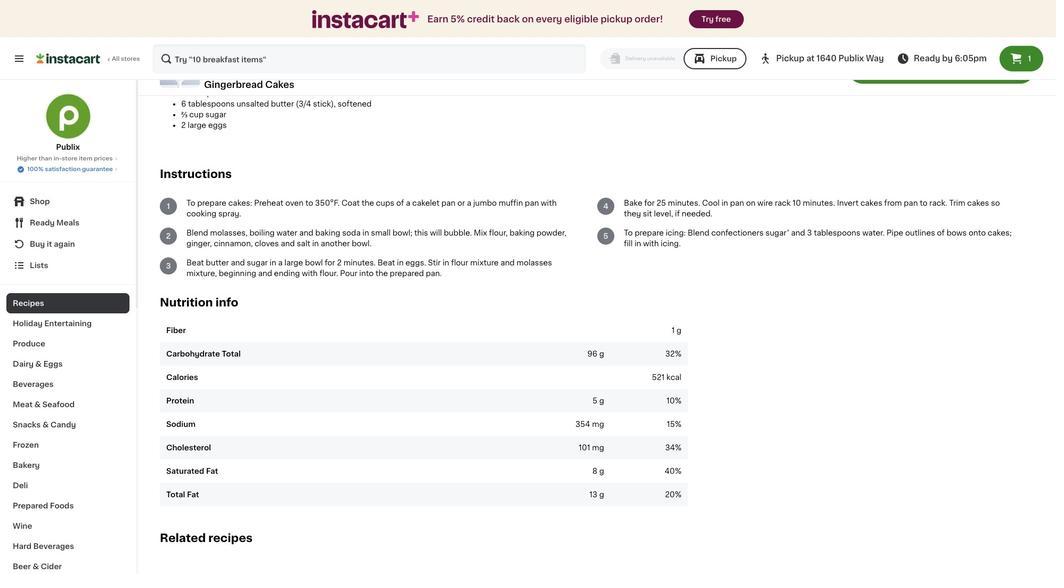 Task type: describe. For each thing, give the bounding box(es) containing it.
cloves for cinnamon,
[[255, 240, 279, 247]]

holiday entertaining
[[13, 320, 92, 327]]

% for 10
[[675, 397, 682, 405]]

pickup button
[[684, 48, 747, 69]]

for inside bake for 25 minutes. cool in pan on wire rack 10 minutes. invert cakes from pan to rack. trim cakes so they sit level, if needed.
[[645, 199, 655, 207]]

add 3 ingredients to cart
[[883, 65, 1001, 73]]

store
[[62, 156, 77, 162]]

large inside 1½ cups all-purpose flour 1 teaspoon baking powder 1 teaspoon ground ginger 1 teaspoon cinnamon ¼ teaspoon ground cloves ¼ teaspoon salt 6 tablespoons unsalted butter (3/4 stick), softened ⅔ cup sugar 2 large eggs
[[188, 121, 206, 129]]

with inside to prepare icing: blend confectioners sugar' and 3 tablespoons water. pipe outlines of bows onto cakes; fill in with icing.
[[644, 240, 659, 247]]

express icon image
[[312, 10, 419, 28]]

354 mg
[[576, 421, 605, 428]]

3 inside button
[[904, 65, 910, 73]]

1 vertical spatial 10
[[667, 397, 675, 405]]

2 horizontal spatial minutes.
[[803, 199, 836, 207]]

sugar inside beat butter and sugar in a large bowl for 2 minutes. beat in eggs. stir in flour mixture and molasses mixture, beginning and ending with flour. pour into the prepared pan.
[[247, 259, 268, 267]]

521
[[652, 374, 665, 381]]

350°f.
[[315, 199, 340, 207]]

8 g
[[593, 467, 605, 475]]

1640
[[817, 54, 837, 62]]

32
[[666, 350, 675, 358]]

eggs
[[208, 121, 227, 129]]

100% satisfaction guarantee button
[[17, 163, 119, 174]]

% for 20
[[675, 491, 682, 498]]

40 %
[[665, 467, 682, 475]]

3 pan from the left
[[731, 199, 745, 207]]

(3/4
[[296, 100, 311, 108]]

from
[[885, 199, 903, 207]]

info
[[216, 297, 239, 308]]

in up "ending"
[[270, 259, 276, 267]]

fat for saturated fat
[[206, 467, 218, 475]]

g for 5 g
[[600, 397, 605, 405]]

it
[[47, 240, 52, 248]]

1 horizontal spatial minutes.
[[668, 199, 701, 207]]

onto
[[969, 229, 987, 237]]

4
[[604, 203, 609, 210]]

bowl
[[305, 259, 323, 267]]

outlines
[[906, 229, 936, 237]]

1 button
[[1000, 46, 1044, 71]]

for inside beat butter and sugar in a large bowl for 2 minutes. beat in eggs. stir in flour mixture and molasses mixture, beginning and ending with flour. pour into the prepared pan.
[[325, 259, 335, 267]]

eggs
[[43, 360, 63, 368]]

ginger,
[[187, 240, 212, 247]]

and down the water
[[281, 240, 295, 247]]

101
[[579, 444, 591, 451]]

publix logo image
[[45, 93, 91, 140]]

and right "mixture"
[[501, 259, 515, 267]]

fill
[[624, 240, 633, 247]]

13
[[590, 491, 598, 498]]

prepared foods
[[13, 502, 74, 510]]

1 ¼ from the top
[[181, 79, 189, 86]]

shop link
[[6, 191, 130, 212]]

invert
[[838, 199, 859, 207]]

saturated fat
[[166, 467, 218, 475]]

prepared
[[13, 502, 48, 510]]

jumbo
[[474, 199, 497, 207]]

tablespoons inside 1½ cups all-purpose flour 1 teaspoon baking powder 1 teaspoon ground ginger 1 teaspoon cinnamon ¼ teaspoon ground cloves ¼ teaspoon salt 6 tablespoons unsalted butter (3/4 stick), softened ⅔ cup sugar 2 large eggs
[[188, 100, 235, 108]]

Search field
[[154, 45, 585, 73]]

publix inside popup button
[[839, 54, 865, 62]]

1½
[[181, 36, 192, 44]]

1 inside "button"
[[1029, 55, 1032, 62]]

1 vertical spatial publix
[[56, 143, 80, 151]]

and up beginning
[[231, 259, 245, 267]]

3 inside to prepare icing: blend confectioners sugar' and 3 tablespoons water. pipe outlines of bows onto cakes; fill in with icing.
[[808, 229, 813, 237]]

8
[[593, 467, 598, 475]]

0 vertical spatial ground
[[224, 58, 250, 65]]

34 %
[[666, 444, 682, 451]]

cup
[[189, 111, 204, 118]]

cider
[[41, 563, 62, 571]]

dairy & eggs
[[13, 360, 63, 368]]

of inside to prepare icing: blend confectioners sugar' and 3 tablespoons water. pipe outlines of bows onto cakes; fill in with icing.
[[938, 229, 945, 237]]

in up bowl.
[[363, 229, 369, 237]]

buy
[[30, 240, 45, 248]]

1 cakes from the left
[[861, 199, 883, 207]]

mix
[[474, 229, 488, 237]]

cakes
[[265, 80, 295, 89]]

cups inside to prepare cakes: preheat oven to 350°f. coat the cups of a cakelet pan or a jumbo muffin pan with cooking spray.
[[376, 199, 395, 207]]

& for meat
[[34, 401, 41, 408]]

cart
[[982, 65, 1001, 73]]

bakery
[[13, 462, 40, 469]]

to inside add 3 ingredients to cart button
[[970, 65, 980, 73]]

cloves for ground
[[257, 79, 281, 86]]

butter inside 1½ cups all-purpose flour 1 teaspoon baking powder 1 teaspoon ground ginger 1 teaspoon cinnamon ¼ teaspoon ground cloves ¼ teaspoon salt 6 tablespoons unsalted butter (3/4 stick), softened ⅔ cup sugar 2 large eggs
[[271, 100, 294, 108]]

ingredients
[[913, 65, 967, 73]]

to inside to prepare cakes: preheat oven to 350°f. coat the cups of a cakelet pan or a jumbo muffin pan with cooking spray.
[[306, 199, 313, 207]]

20 %
[[666, 491, 682, 498]]

flour.
[[320, 270, 338, 277]]

will
[[430, 229, 442, 237]]

ready for ready by 6:05pm
[[914, 54, 941, 62]]

40
[[665, 467, 675, 475]]

cinnamon
[[224, 68, 261, 76]]

holiday
[[13, 320, 43, 327]]

this
[[414, 229, 428, 237]]

the inside beat butter and sugar in a large bowl for 2 minutes. beat in eggs. stir in flour mixture and molasses mixture, beginning and ending with flour. pour into the prepared pan.
[[376, 270, 388, 277]]

icing:
[[666, 229, 686, 237]]

on inside bake for 25 minutes. cool in pan on wire rack 10 minutes. invert cakes from pan to rack. trim cakes so they sit level, if needed.
[[747, 199, 756, 207]]

g for 96 g
[[600, 350, 605, 358]]

bake
[[624, 199, 643, 207]]

10 inside bake for 25 minutes. cool in pan on wire rack 10 minutes. invert cakes from pan to rack. trim cakes so they sit level, if needed.
[[793, 199, 802, 207]]

salt inside 1½ cups all-purpose flour 1 teaspoon baking powder 1 teaspoon ground ginger 1 teaspoon cinnamon ¼ teaspoon ground cloves ¼ teaspoon salt 6 tablespoons unsalted butter (3/4 stick), softened ⅔ cup sugar 2 large eggs
[[228, 89, 242, 97]]

sugar inside 1½ cups all-purpose flour 1 teaspoon baking powder 1 teaspoon ground ginger 1 teaspoon cinnamon ¼ teaspoon ground cloves ¼ teaspoon salt 6 tablespoons unsalted butter (3/4 stick), softened ⅔ cup sugar 2 large eggs
[[206, 111, 227, 118]]

blend inside to prepare icing: blend confectioners sugar' and 3 tablespoons water. pipe outlines of bows onto cakes; fill in with icing.
[[688, 229, 710, 237]]

of inside to prepare cakes: preheat oven to 350°f. coat the cups of a cakelet pan or a jumbo muffin pan with cooking spray.
[[397, 199, 404, 207]]

beginning
[[219, 270, 256, 277]]

0 horizontal spatial 3
[[166, 262, 171, 270]]

cooking
[[187, 210, 217, 217]]

cakelet
[[413, 199, 440, 207]]

every
[[536, 15, 563, 23]]

beat butter and sugar in a large bowl for 2 minutes. beat in eggs. stir in flour mixture and molasses mixture, beginning and ending with flour. pour into the prepared pan.
[[187, 259, 553, 277]]

spray.
[[218, 210, 241, 217]]

snacks
[[13, 421, 41, 429]]

g for 13 g
[[600, 491, 605, 498]]

another
[[321, 240, 350, 247]]

higher than in-store item prices
[[17, 156, 113, 162]]

molasses,
[[210, 229, 248, 237]]

nutrition info
[[160, 297, 239, 308]]

by
[[943, 54, 953, 62]]

item
[[79, 156, 92, 162]]

recipes
[[209, 532, 253, 544]]

34
[[666, 444, 675, 451]]

1 beat from the left
[[187, 259, 204, 267]]

related
[[160, 532, 206, 544]]

small
[[371, 229, 391, 237]]

sit
[[643, 210, 653, 217]]

trim
[[950, 199, 966, 207]]

cups inside 1½ cups all-purpose flour 1 teaspoon baking powder 1 teaspoon ground ginger 1 teaspoon cinnamon ¼ teaspoon ground cloves ¼ teaspoon salt 6 tablespoons unsalted butter (3/4 stick), softened ⅔ cup sugar 2 large eggs
[[194, 36, 212, 44]]

add 3 ingredients to cart button
[[849, 55, 1035, 83]]

recipes link
[[6, 293, 130, 314]]

& for snacks
[[42, 421, 49, 429]]

flour inside beat butter and sugar in a large bowl for 2 minutes. beat in eggs. stir in flour mixture and molasses mixture, beginning and ending with flour. pour into the prepared pan.
[[451, 259, 469, 267]]

2 beat from the left
[[378, 259, 395, 267]]

pour
[[340, 270, 358, 277]]

1 g
[[672, 327, 682, 334]]

free
[[716, 15, 732, 23]]

100% satisfaction guarantee
[[27, 166, 113, 172]]

5 for 5 g
[[593, 397, 598, 405]]

than
[[39, 156, 52, 162]]

powder,
[[537, 229, 567, 237]]



Task type: vqa. For each thing, say whether or not it's contained in the screenshot.
the pickup at 1640 publix way popup button
yes



Task type: locate. For each thing, give the bounding box(es) containing it.
ground down cinnamon
[[228, 79, 255, 86]]

3 right the add
[[904, 65, 910, 73]]

1 horizontal spatial blend
[[688, 229, 710, 237]]

10 up the '15'
[[667, 397, 675, 405]]

1 horizontal spatial total
[[222, 350, 241, 358]]

96 g
[[588, 350, 605, 358]]

0 horizontal spatial fat
[[187, 491, 199, 498]]

2 down ⅔
[[181, 121, 186, 129]]

1 vertical spatial salt
[[297, 240, 311, 247]]

2 inside 1½ cups all-purpose flour 1 teaspoon baking powder 1 teaspoon ground ginger 1 teaspoon cinnamon ¼ teaspoon ground cloves ¼ teaspoon salt 6 tablespoons unsalted butter (3/4 stick), softened ⅔ cup sugar 2 large eggs
[[181, 121, 186, 129]]

cloves inside 1½ cups all-purpose flour 1 teaspoon baking powder 1 teaspoon ground ginger 1 teaspoon cinnamon ¼ teaspoon ground cloves ¼ teaspoon salt 6 tablespoons unsalted butter (3/4 stick), softened ⅔ cup sugar 2 large eggs
[[257, 79, 281, 86]]

baking down purpose
[[224, 47, 249, 54]]

1 vertical spatial sugar
[[247, 259, 268, 267]]

to for to prepare cakes: preheat oven to 350°f. coat the cups of a cakelet pan or a jumbo muffin pan with cooking spray.
[[187, 199, 195, 207]]

1 vertical spatial ¼
[[181, 89, 189, 97]]

0 horizontal spatial sugar
[[206, 111, 227, 118]]

baking up another
[[315, 229, 341, 237]]

bows
[[947, 229, 967, 237]]

1 horizontal spatial a
[[406, 199, 411, 207]]

1 horizontal spatial 2
[[181, 121, 186, 129]]

0 horizontal spatial large
[[188, 121, 206, 129]]

1 horizontal spatial prepare
[[635, 229, 664, 237]]

beer
[[13, 563, 31, 571]]

0 horizontal spatial to
[[306, 199, 313, 207]]

try
[[702, 15, 714, 23]]

1 vertical spatial fat
[[187, 491, 199, 498]]

mg for 354 mg
[[593, 421, 605, 428]]

icing.
[[661, 240, 681, 247]]

on left 'wire'
[[747, 199, 756, 207]]

0 vertical spatial total
[[222, 350, 241, 358]]

preheat
[[254, 199, 284, 207]]

0 vertical spatial ready
[[914, 54, 941, 62]]

1 horizontal spatial on
[[747, 199, 756, 207]]

2 up pour
[[337, 259, 342, 267]]

0 horizontal spatial publix
[[56, 143, 80, 151]]

1 vertical spatial ready
[[30, 219, 55, 227]]

blend
[[187, 229, 208, 237], [688, 229, 710, 237]]

bakery link
[[6, 455, 130, 476]]

1 horizontal spatial the
[[376, 270, 388, 277]]

1 horizontal spatial cups
[[376, 199, 395, 207]]

32 %
[[666, 350, 682, 358]]

ready up ingredients
[[914, 54, 941, 62]]

1 vertical spatial cloves
[[255, 240, 279, 247]]

cakes;
[[988, 229, 1012, 237]]

wine link
[[6, 516, 130, 536]]

0 vertical spatial flour
[[259, 36, 276, 44]]

sugar up eggs
[[206, 111, 227, 118]]

salt down gingerbread
[[228, 89, 242, 97]]

2 horizontal spatial 2
[[337, 259, 342, 267]]

2 vertical spatial 2
[[337, 259, 342, 267]]

fiber
[[166, 327, 186, 334]]

1 vertical spatial cups
[[376, 199, 395, 207]]

total down saturated
[[166, 491, 185, 498]]

1½ cups all-purpose flour 1 teaspoon baking powder 1 teaspoon ground ginger 1 teaspoon cinnamon ¼ teaspoon ground cloves ¼ teaspoon salt 6 tablespoons unsalted butter (3/4 stick), softened ⅔ cup sugar 2 large eggs
[[181, 36, 372, 129]]

% for 40
[[675, 467, 682, 475]]

ready meals link
[[6, 212, 130, 234]]

% for 34
[[675, 444, 682, 451]]

to
[[187, 199, 195, 207], [624, 229, 633, 237]]

0 horizontal spatial blend
[[187, 229, 208, 237]]

large down "cup"
[[188, 121, 206, 129]]

1 horizontal spatial publix
[[839, 54, 865, 62]]

% for 32
[[675, 350, 682, 358]]

1 blend from the left
[[187, 229, 208, 237]]

0 vertical spatial to
[[187, 199, 195, 207]]

% for 15
[[675, 421, 682, 428]]

stir
[[428, 259, 441, 267]]

ready meals
[[30, 219, 79, 227]]

with up powder,
[[541, 199, 557, 207]]

oven
[[285, 199, 304, 207]]

with down bowl
[[302, 270, 318, 277]]

1 mg from the top
[[593, 421, 605, 428]]

prepared foods link
[[6, 496, 130, 516]]

5 for 5
[[604, 232, 609, 240]]

cups up "small"
[[376, 199, 395, 207]]

1 vertical spatial butter
[[206, 259, 229, 267]]

% down 34 %
[[675, 467, 682, 475]]

fat for total fat
[[187, 491, 199, 498]]

beverages down dairy & eggs
[[13, 381, 54, 388]]

stores
[[121, 56, 140, 62]]

0 vertical spatial butter
[[271, 100, 294, 108]]

pickup for pickup at 1640 publix way
[[777, 54, 805, 62]]

1 vertical spatial to
[[624, 229, 633, 237]]

0 vertical spatial of
[[397, 199, 404, 207]]

blend molasses, boiling water and baking soda in small bowl; this will bubble. mix flour, baking powder, ginger, cinnamon, cloves and salt in another bowl.
[[187, 229, 567, 247]]

blend down needed.
[[688, 229, 710, 237]]

g up 32 % at the bottom
[[677, 327, 682, 334]]

blend inside blend molasses, boiling water and baking soda in small bowl; this will bubble. mix flour, baking powder, ginger, cinnamon, cloves and salt in another bowl.
[[187, 229, 208, 237]]

0 horizontal spatial butter
[[206, 259, 229, 267]]

ending
[[274, 270, 300, 277]]

2 inside beat butter and sugar in a large bowl for 2 minutes. beat in eggs. stir in flour mixture and molasses mixture, beginning and ending with flour. pour into the prepared pan.
[[337, 259, 342, 267]]

1 horizontal spatial butter
[[271, 100, 294, 108]]

ready inside 'link'
[[914, 54, 941, 62]]

to inside bake for 25 minutes. cool in pan on wire rack 10 minutes. invert cakes from pan to rack. trim cakes so they sit level, if needed.
[[920, 199, 928, 207]]

a right or
[[467, 199, 472, 207]]

in right cool
[[722, 199, 729, 207]]

beat
[[187, 259, 204, 267], [378, 259, 395, 267]]

dairy & eggs link
[[6, 354, 130, 374]]

pickup down 'free'
[[711, 55, 737, 62]]

pan left or
[[442, 199, 456, 207]]

in inside to prepare icing: blend confectioners sugar' and 3 tablespoons water. pipe outlines of bows onto cakes; fill in with icing.
[[635, 240, 642, 247]]

of left 'bows' on the right top of page
[[938, 229, 945, 237]]

all
[[112, 56, 120, 62]]

0 vertical spatial ¼
[[181, 79, 189, 86]]

1 horizontal spatial 3
[[808, 229, 813, 237]]

butter inside beat butter and sugar in a large bowl for 2 minutes. beat in eggs. stir in flour mixture and molasses mixture, beginning and ending with flour. pour into the prepared pan.
[[206, 259, 229, 267]]

beverages inside hard beverages link
[[33, 543, 74, 550]]

% down 1 g
[[675, 350, 682, 358]]

of left cakelet
[[397, 199, 404, 207]]

101 mg
[[579, 444, 605, 451]]

cloves down boiling
[[255, 240, 279, 247]]

beer & cider link
[[6, 557, 130, 574]]

for up the sit
[[645, 199, 655, 207]]

1 vertical spatial tablespoons
[[814, 229, 861, 237]]

0 horizontal spatial ready
[[30, 219, 55, 227]]

a left cakelet
[[406, 199, 411, 207]]

3 left mixture,
[[166, 262, 171, 270]]

order!
[[635, 15, 664, 23]]

softened
[[338, 100, 372, 108]]

1 vertical spatial total
[[166, 491, 185, 498]]

instacart logo image
[[36, 52, 100, 65]]

total right carbohydrate
[[222, 350, 241, 358]]

blend up ginger,
[[187, 229, 208, 237]]

1 vertical spatial beverages
[[33, 543, 74, 550]]

1 vertical spatial with
[[644, 240, 659, 247]]

0 vertical spatial cups
[[194, 36, 212, 44]]

0 horizontal spatial of
[[397, 199, 404, 207]]

0 horizontal spatial tablespoons
[[188, 100, 235, 108]]

0 horizontal spatial 5
[[593, 397, 598, 405]]

5 up the 354 mg
[[593, 397, 598, 405]]

snacks & candy link
[[6, 415, 130, 435]]

prepare for cakes:
[[197, 199, 227, 207]]

in up prepared
[[397, 259, 404, 267]]

2 cakes from the left
[[968, 199, 990, 207]]

2 ¼ from the top
[[181, 89, 189, 97]]

g right 96
[[600, 350, 605, 358]]

the inside to prepare cakes: preheat oven to 350°f. coat the cups of a cakelet pan or a jumbo muffin pan with cooking spray.
[[362, 199, 374, 207]]

0 horizontal spatial flour
[[259, 36, 276, 44]]

salt inside blend molasses, boiling water and baking soda in small bowl; this will bubble. mix flour, baking powder, ginger, cinnamon, cloves and salt in another bowl.
[[297, 240, 311, 247]]

to up "cooking"
[[187, 199, 195, 207]]

0 horizontal spatial a
[[278, 259, 283, 267]]

publix up store
[[56, 143, 80, 151]]

pan right cool
[[731, 199, 745, 207]]

kcal
[[667, 374, 682, 381]]

fat right saturated
[[206, 467, 218, 475]]

% down 10 %
[[675, 421, 682, 428]]

0 horizontal spatial pickup
[[711, 55, 737, 62]]

pan right from
[[904, 199, 919, 207]]

nutrition
[[160, 297, 213, 308]]

0 horizontal spatial beat
[[187, 259, 204, 267]]

1 % from the top
[[675, 350, 682, 358]]

large inside beat butter and sugar in a large bowl for 2 minutes. beat in eggs. stir in flour mixture and molasses mixture, beginning and ending with flour. pour into the prepared pan.
[[285, 259, 303, 267]]

1 pan from the left
[[442, 199, 456, 207]]

None search field
[[152, 44, 586, 74]]

10 right rack
[[793, 199, 802, 207]]

0 vertical spatial tablespoons
[[188, 100, 235, 108]]

& inside "link"
[[33, 563, 39, 571]]

pickup inside button
[[711, 55, 737, 62]]

521 kcal
[[652, 374, 682, 381]]

pickup at 1640 publix way
[[777, 54, 885, 62]]

& right meat at bottom left
[[34, 401, 41, 408]]

4 % from the top
[[675, 444, 682, 451]]

and inside to prepare icing: blend confectioners sugar' and 3 tablespoons water. pipe outlines of bows onto cakes; fill in with icing.
[[792, 229, 806, 237]]

and
[[299, 229, 314, 237], [792, 229, 806, 237], [281, 240, 295, 247], [231, 259, 245, 267], [501, 259, 515, 267], [258, 270, 272, 277]]

1 horizontal spatial beat
[[378, 259, 395, 267]]

salt down the water
[[297, 240, 311, 247]]

4 pan from the left
[[904, 199, 919, 207]]

0 vertical spatial prepare
[[197, 199, 227, 207]]

2 mg from the top
[[593, 444, 605, 451]]

0 vertical spatial the
[[362, 199, 374, 207]]

2 horizontal spatial baking
[[510, 229, 535, 237]]

and left "ending"
[[258, 270, 272, 277]]

ground up cinnamon
[[224, 58, 250, 65]]

butter up mixture,
[[206, 259, 229, 267]]

1 vertical spatial of
[[938, 229, 945, 237]]

2 blend from the left
[[688, 229, 710, 237]]

meat & seafood
[[13, 401, 75, 408]]

minutes. up if
[[668, 199, 701, 207]]

0 horizontal spatial the
[[362, 199, 374, 207]]

1 vertical spatial on
[[747, 199, 756, 207]]

pickup left at
[[777, 54, 805, 62]]

0 vertical spatial on
[[522, 15, 534, 23]]

1
[[181, 47, 184, 54], [1029, 55, 1032, 62], [181, 58, 184, 65], [181, 68, 184, 76], [167, 203, 170, 210], [672, 327, 675, 334]]

to right the oven
[[306, 199, 313, 207]]

& left eggs
[[35, 360, 42, 368]]

eggs.
[[406, 259, 426, 267]]

ready down shop
[[30, 219, 55, 227]]

prepare up "cooking"
[[197, 199, 227, 207]]

0 vertical spatial large
[[188, 121, 206, 129]]

with inside to prepare cakes: preheat oven to 350°f. coat the cups of a cakelet pan or a jumbo muffin pan with cooking spray.
[[541, 199, 557, 207]]

molasses
[[517, 259, 553, 267]]

flour up 'powder'
[[259, 36, 276, 44]]

pickup
[[601, 15, 633, 23]]

20
[[666, 491, 675, 498]]

3 down bake for 25 minutes. cool in pan on wire rack 10 minutes. invert cakes from pan to rack. trim cakes so they sit level, if needed.
[[808, 229, 813, 237]]

& for dairy
[[35, 360, 42, 368]]

1 horizontal spatial ready
[[914, 54, 941, 62]]

mg right 354
[[593, 421, 605, 428]]

muffin
[[499, 199, 523, 207]]

publix link
[[45, 93, 91, 152]]

to inside to prepare cakes: preheat oven to 350°f. coat the cups of a cakelet pan or a jumbo muffin pan with cooking spray.
[[187, 199, 195, 207]]

% up the "15 %"
[[675, 397, 682, 405]]

1 vertical spatial large
[[285, 259, 303, 267]]

beat up prepared
[[378, 259, 395, 267]]

5 % from the top
[[675, 467, 682, 475]]

1 horizontal spatial of
[[938, 229, 945, 237]]

0 horizontal spatial minutes.
[[344, 259, 376, 267]]

g up the 354 mg
[[600, 397, 605, 405]]

cakes:
[[228, 199, 252, 207]]

butter down cakes
[[271, 100, 294, 108]]

on right back
[[522, 15, 534, 23]]

candy
[[51, 421, 76, 429]]

% down '40 %'
[[675, 491, 682, 498]]

g for 8 g
[[600, 467, 605, 475]]

0 horizontal spatial cups
[[194, 36, 212, 44]]

cakes left so
[[968, 199, 990, 207]]

fat
[[206, 467, 218, 475], [187, 491, 199, 498]]

if
[[675, 210, 680, 217]]

foods
[[50, 502, 74, 510]]

0 horizontal spatial with
[[302, 270, 318, 277]]

seafood
[[42, 401, 75, 408]]

entertaining
[[44, 320, 92, 327]]

3
[[904, 65, 910, 73], [808, 229, 813, 237], [166, 262, 171, 270]]

a inside beat butter and sugar in a large bowl for 2 minutes. beat in eggs. stir in flour mixture and molasses mixture, beginning and ending with flour. pour into the prepared pan.
[[278, 259, 283, 267]]

or
[[458, 199, 465, 207]]

tablespoons down invert
[[814, 229, 861, 237]]

rack.
[[930, 199, 948, 207]]

13 g
[[590, 491, 605, 498]]

cups right 1½
[[194, 36, 212, 44]]

publix
[[839, 54, 865, 62], [56, 143, 80, 151]]

15
[[667, 421, 675, 428]]

1 vertical spatial 5
[[593, 397, 598, 405]]

3 % from the top
[[675, 421, 682, 428]]

baking inside 1½ cups all-purpose flour 1 teaspoon baking powder 1 teaspoon ground ginger 1 teaspoon cinnamon ¼ teaspoon ground cloves ¼ teaspoon salt 6 tablespoons unsalted butter (3/4 stick), softened ⅔ cup sugar 2 large eggs
[[224, 47, 249, 54]]

produce link
[[6, 334, 130, 354]]

1 horizontal spatial 10
[[793, 199, 802, 207]]

1 horizontal spatial sugar
[[247, 259, 268, 267]]

2 % from the top
[[675, 397, 682, 405]]

again
[[54, 240, 75, 248]]

and right the water
[[299, 229, 314, 237]]

beverages up cider
[[33, 543, 74, 550]]

tablespoons up "cup"
[[188, 100, 235, 108]]

hard beverages link
[[6, 536, 130, 557]]

g right 13
[[600, 491, 605, 498]]

fat down saturated fat at the bottom left of the page
[[187, 491, 199, 498]]

to up fill
[[624, 229, 633, 237]]

try free
[[702, 15, 732, 23]]

in inside bake for 25 minutes. cool in pan on wire rack 10 minutes. invert cakes from pan to rack. trim cakes so they sit level, if needed.
[[722, 199, 729, 207]]

ready meals button
[[6, 212, 130, 234]]

0 vertical spatial publix
[[839, 54, 865, 62]]

% down the "15 %"
[[675, 444, 682, 451]]

cakes left from
[[861, 199, 883, 207]]

2 horizontal spatial to
[[970, 65, 980, 73]]

cloves down 'ginger'
[[257, 79, 281, 86]]

ready by 6:05pm
[[914, 54, 987, 62]]

mg
[[593, 421, 605, 428], [593, 444, 605, 451]]

purpose
[[226, 36, 257, 44]]

96
[[588, 350, 598, 358]]

a up "ending"
[[278, 259, 283, 267]]

prepare down the sit
[[635, 229, 664, 237]]

sugar up beginning
[[247, 259, 268, 267]]

flour,
[[489, 229, 508, 237]]

1 horizontal spatial to
[[624, 229, 633, 237]]

1 horizontal spatial flour
[[451, 259, 469, 267]]

0 horizontal spatial on
[[522, 15, 534, 23]]

to down the 6:05pm at the top right of page
[[970, 65, 980, 73]]

mg right 101
[[593, 444, 605, 451]]

2 horizontal spatial a
[[467, 199, 472, 207]]

beverages
[[13, 381, 54, 388], [33, 543, 74, 550]]

beat up mixture,
[[187, 259, 204, 267]]

pickup for pickup
[[711, 55, 737, 62]]

lists link
[[6, 255, 130, 276]]

shop
[[30, 198, 50, 205]]

flour inside 1½ cups all-purpose flour 1 teaspoon baking powder 1 teaspoon ground ginger 1 teaspoon cinnamon ¼ teaspoon ground cloves ¼ teaspoon salt 6 tablespoons unsalted butter (3/4 stick), softened ⅔ cup sugar 2 large eggs
[[259, 36, 276, 44]]

0 horizontal spatial cakes
[[861, 199, 883, 207]]

with left icing.
[[644, 240, 659, 247]]

prepare inside to prepare cakes: preheat oven to 350°f. coat the cups of a cakelet pan or a jumbo muffin pan with cooking spray.
[[197, 199, 227, 207]]

to inside to prepare icing: blend confectioners sugar' and 3 tablespoons water. pipe outlines of bows onto cakes; fill in with icing.
[[624, 229, 633, 237]]

pickup at 1640 publix way button
[[760, 44, 885, 74]]

minutes. inside beat butter and sugar in a large bowl for 2 minutes. beat in eggs. stir in flour mixture and molasses mixture, beginning and ending with flour. pour into the prepared pan.
[[344, 259, 376, 267]]

0 horizontal spatial 10
[[667, 397, 675, 405]]

2 vertical spatial 3
[[166, 262, 171, 270]]

coat
[[342, 199, 360, 207]]

all-
[[214, 36, 226, 44]]

minutes. up into
[[344, 259, 376, 267]]

0 horizontal spatial 2
[[166, 232, 171, 240]]

minutes. left invert
[[803, 199, 836, 207]]

mg for 101 mg
[[593, 444, 605, 451]]

1 horizontal spatial cakes
[[968, 199, 990, 207]]

the right into
[[376, 270, 388, 277]]

1 vertical spatial flour
[[451, 259, 469, 267]]

to for to prepare icing: blend confectioners sugar' and 3 tablespoons water. pipe outlines of bows onto cakes; fill in with icing.
[[624, 229, 633, 237]]

0 horizontal spatial to
[[187, 199, 195, 207]]

cloves inside blend molasses, boiling water and baking soda in small bowl; this will bubble. mix flour, baking powder, ginger, cinnamon, cloves and salt in another bowl.
[[255, 240, 279, 247]]

prepare inside to prepare icing: blend confectioners sugar' and 3 tablespoons water. pipe outlines of bows onto cakes; fill in with icing.
[[635, 229, 664, 237]]

lists
[[30, 262, 48, 269]]

ready inside dropdown button
[[30, 219, 55, 227]]

1 horizontal spatial baking
[[315, 229, 341, 237]]

1 vertical spatial mg
[[593, 444, 605, 451]]

and right sugar'
[[792, 229, 806, 237]]

they
[[624, 210, 641, 217]]

& right beer
[[33, 563, 39, 571]]

0 vertical spatial 2
[[181, 121, 186, 129]]

0 vertical spatial for
[[645, 199, 655, 207]]

in right fill
[[635, 240, 642, 247]]

2 left ginger,
[[166, 232, 171, 240]]

service type group
[[600, 48, 747, 69]]

1 horizontal spatial for
[[645, 199, 655, 207]]

2 pan from the left
[[525, 199, 539, 207]]

large up "ending"
[[285, 259, 303, 267]]

pan right 'muffin'
[[525, 199, 539, 207]]

25
[[657, 199, 667, 207]]

ready for ready meals
[[30, 219, 55, 227]]

in right stir
[[443, 259, 450, 267]]

& inside "link"
[[34, 401, 41, 408]]

1 vertical spatial ground
[[228, 79, 255, 86]]

0 vertical spatial 3
[[904, 65, 910, 73]]

pickup inside popup button
[[777, 54, 805, 62]]

1 horizontal spatial 5
[[604, 232, 609, 240]]

0 vertical spatial fat
[[206, 467, 218, 475]]

& for beer
[[33, 563, 39, 571]]

1 horizontal spatial salt
[[297, 240, 311, 247]]

6 % from the top
[[675, 491, 682, 498]]

in up bowl
[[312, 240, 319, 247]]

with inside beat butter and sugar in a large bowl for 2 minutes. beat in eggs. stir in flour mixture and molasses mixture, beginning and ending with flour. pour into the prepared pan.
[[302, 270, 318, 277]]

g for 1 g
[[677, 327, 682, 334]]

0 vertical spatial sugar
[[206, 111, 227, 118]]

&
[[35, 360, 42, 368], [34, 401, 41, 408], [42, 421, 49, 429], [33, 563, 39, 571]]

prepare for icing:
[[635, 229, 664, 237]]

2 horizontal spatial 3
[[904, 65, 910, 73]]

1 horizontal spatial large
[[285, 259, 303, 267]]

tablespoons inside to prepare icing: blend confectioners sugar' and 3 tablespoons water. pipe outlines of bows onto cakes; fill in with icing.
[[814, 229, 861, 237]]

satisfaction
[[45, 166, 81, 172]]

baking right "flour,"
[[510, 229, 535, 237]]

to left rack.
[[920, 199, 928, 207]]

0 horizontal spatial for
[[325, 259, 335, 267]]

g
[[677, 327, 682, 334], [600, 350, 605, 358], [600, 397, 605, 405], [600, 467, 605, 475], [600, 491, 605, 498]]

beverages inside beverages 'link'
[[13, 381, 54, 388]]

deli link
[[6, 476, 130, 496]]

buy it again link
[[6, 234, 130, 255]]

5 left fill
[[604, 232, 609, 240]]

flour left "mixture"
[[451, 259, 469, 267]]

1 horizontal spatial with
[[541, 199, 557, 207]]



